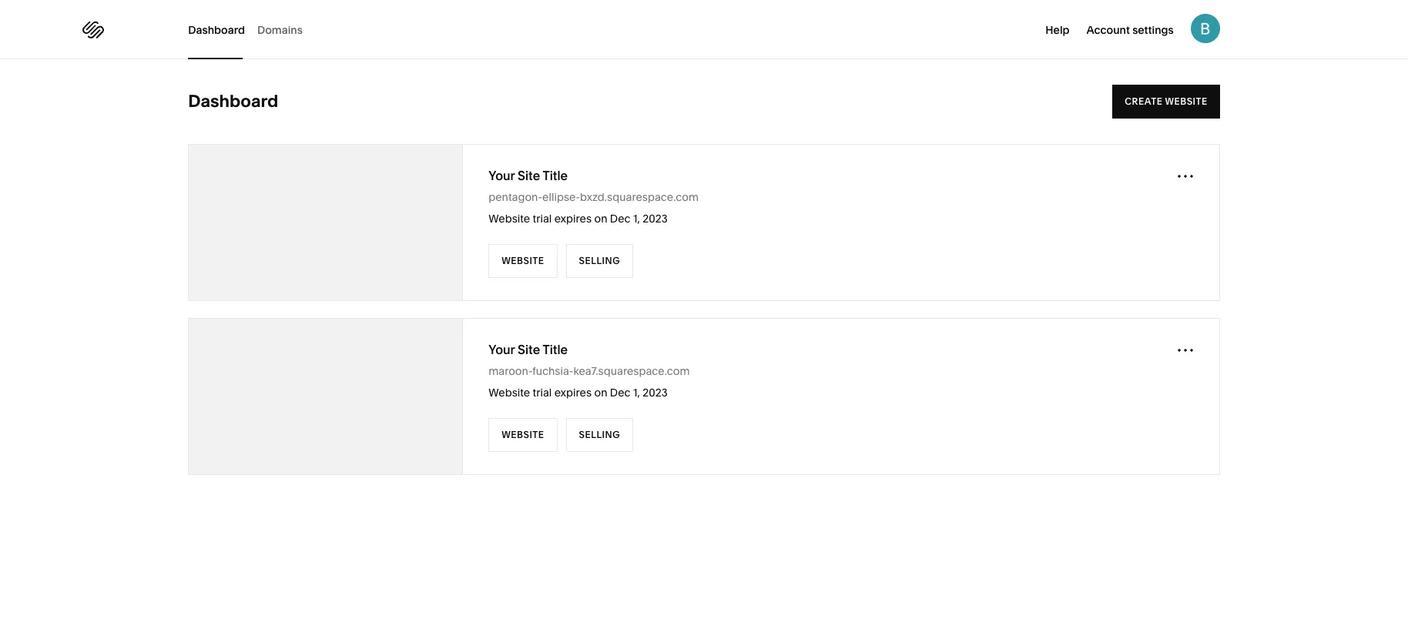 Task type: vqa. For each thing, say whether or not it's contained in the screenshot.
Your Site Title corresponding to fuchsia-
yes



Task type: locate. For each thing, give the bounding box(es) containing it.
2 website link from the top
[[489, 418, 557, 452]]

2 expires from the top
[[554, 386, 592, 400]]

your up pentagon-
[[489, 168, 515, 183]]

1 vertical spatial dec
[[610, 386, 631, 400]]

selling down maroon-fuchsia-kea7.squarespace.com website trial expires on dec 1, 2023
[[579, 429, 620, 441]]

on
[[594, 212, 607, 226], [594, 386, 607, 400]]

1 vertical spatial selling
[[579, 429, 620, 441]]

expires for kea7.squarespace.com
[[554, 386, 592, 400]]

2023 down bxzd.squarespace.com
[[643, 212, 668, 226]]

0 vertical spatial 2023
[[643, 212, 668, 226]]

0 vertical spatial website link
[[489, 244, 557, 278]]

tab list
[[188, 0, 315, 59]]

your site title up maroon-
[[489, 342, 568, 357]]

0 vertical spatial selling
[[579, 255, 620, 267]]

1 your site title link from the top
[[489, 167, 568, 184]]

1 title from the top
[[543, 168, 568, 183]]

0 vertical spatial dec
[[610, 212, 631, 226]]

expires for bxzd.squarespace.com
[[554, 212, 592, 226]]

trial down ellipse-
[[533, 212, 552, 226]]

website link down pentagon-
[[489, 244, 557, 278]]

website
[[489, 212, 530, 226], [502, 255, 544, 267], [489, 386, 530, 400], [502, 429, 544, 441]]

1 expires from the top
[[554, 212, 592, 226]]

0 vertical spatial your
[[489, 168, 515, 183]]

1 vertical spatial your site title
[[489, 342, 568, 357]]

your up maroon-
[[489, 342, 515, 357]]

1 your site title from the top
[[489, 168, 568, 183]]

1 vertical spatial 2023
[[643, 386, 668, 400]]

website link down maroon-
[[489, 418, 557, 452]]

dec down bxzd.squarespace.com
[[610, 212, 631, 226]]

selling link
[[566, 244, 633, 278], [566, 418, 633, 452]]

maroon-
[[489, 364, 533, 378]]

2 selling link from the top
[[566, 418, 633, 452]]

0 vertical spatial your site title link
[[489, 167, 568, 184]]

your site title up pentagon-
[[489, 168, 568, 183]]

0 vertical spatial expires
[[554, 212, 592, 226]]

kea7.squarespace.com
[[574, 364, 690, 378]]

help link
[[1046, 21, 1070, 37]]

2 dashboard from the top
[[188, 91, 278, 112]]

create website
[[1125, 96, 1208, 107]]

on for fuchsia-
[[594, 386, 607, 400]]

1 selling link from the top
[[566, 244, 633, 278]]

2 2023 from the top
[[643, 386, 668, 400]]

2 your site title from the top
[[489, 342, 568, 357]]

selling link down pentagon-ellipse-bxzd.squarespace.com website trial expires on dec 1, 2023 on the left top
[[566, 244, 633, 278]]

2023 for maroon-fuchsia-kea7.squarespace.com website trial expires on dec 1, 2023
[[643, 386, 668, 400]]

dashboard button
[[188, 0, 245, 59]]

trial down fuchsia-
[[533, 386, 552, 400]]

your site title link up maroon-
[[489, 341, 568, 358]]

0 vertical spatial title
[[543, 168, 568, 183]]

on inside pentagon-ellipse-bxzd.squarespace.com website trial expires on dec 1, 2023
[[594, 212, 607, 226]]

title up ellipse-
[[543, 168, 568, 183]]

2023 inside maroon-fuchsia-kea7.squarespace.com website trial expires on dec 1, 2023
[[643, 386, 668, 400]]

1 vertical spatial 1,
[[633, 386, 640, 400]]

1, inside pentagon-ellipse-bxzd.squarespace.com website trial expires on dec 1, 2023
[[633, 212, 640, 226]]

selling
[[579, 255, 620, 267], [579, 429, 620, 441]]

2 1, from the top
[[633, 386, 640, 400]]

1 site from the top
[[518, 168, 540, 183]]

2023
[[643, 212, 668, 226], [643, 386, 668, 400]]

0 vertical spatial dashboard
[[188, 23, 245, 37]]

dec down kea7.squarespace.com
[[610, 386, 631, 400]]

1 dec from the top
[[610, 212, 631, 226]]

dashboard down "dashboard" button
[[188, 91, 278, 112]]

1 vertical spatial dashboard
[[188, 91, 278, 112]]

on inside maroon-fuchsia-kea7.squarespace.com website trial expires on dec 1, 2023
[[594, 386, 607, 400]]

website inside pentagon-ellipse-bxzd.squarespace.com website trial expires on dec 1, 2023
[[489, 212, 530, 226]]

site
[[518, 168, 540, 183], [518, 342, 540, 357]]

0 vertical spatial on
[[594, 212, 607, 226]]

pentagon-
[[489, 190, 542, 204]]

1 vertical spatial site
[[518, 342, 540, 357]]

1, for bxzd.squarespace.com
[[633, 212, 640, 226]]

your
[[489, 168, 515, 183], [489, 342, 515, 357]]

1, down bxzd.squarespace.com
[[633, 212, 640, 226]]

title
[[543, 168, 568, 183], [543, 342, 568, 357]]

website link
[[489, 244, 557, 278], [489, 418, 557, 452]]

expires down ellipse-
[[554, 212, 592, 226]]

selling link down maroon-fuchsia-kea7.squarespace.com website trial expires on dec 1, 2023
[[566, 418, 633, 452]]

help
[[1046, 23, 1070, 37]]

domains
[[257, 23, 303, 37]]

1 vertical spatial selling link
[[566, 418, 633, 452]]

1 vertical spatial trial
[[533, 386, 552, 400]]

0 vertical spatial your site title
[[489, 168, 568, 183]]

1 vertical spatial your site title link
[[489, 341, 568, 358]]

trial for maroon-
[[533, 386, 552, 400]]

1 your from the top
[[489, 168, 515, 183]]

dashboard
[[188, 23, 245, 37], [188, 91, 278, 112]]

1 website link from the top
[[489, 244, 557, 278]]

1 trial from the top
[[533, 212, 552, 226]]

2 on from the top
[[594, 386, 607, 400]]

1 vertical spatial your
[[489, 342, 515, 357]]

expires inside maroon-fuchsia-kea7.squarespace.com website trial expires on dec 1, 2023
[[554, 386, 592, 400]]

1 vertical spatial website link
[[489, 418, 557, 452]]

2 dec from the top
[[610, 386, 631, 400]]

1 on from the top
[[594, 212, 607, 226]]

bxzd.squarespace.com
[[580, 190, 699, 204]]

dashboard left domains
[[188, 23, 245, 37]]

2 site from the top
[[518, 342, 540, 357]]

dec for fuchsia-
[[610, 386, 631, 400]]

on down bxzd.squarespace.com
[[594, 212, 607, 226]]

0 vertical spatial trial
[[533, 212, 552, 226]]

expires
[[554, 212, 592, 226], [554, 386, 592, 400]]

1,
[[633, 212, 640, 226], [633, 386, 640, 400]]

tab list containing dashboard
[[188, 0, 315, 59]]

dec inside maroon-fuchsia-kea7.squarespace.com website trial expires on dec 1, 2023
[[610, 386, 631, 400]]

1 vertical spatial expires
[[554, 386, 592, 400]]

2 your site title link from the top
[[489, 341, 568, 358]]

1, down kea7.squarespace.com
[[633, 386, 640, 400]]

dec
[[610, 212, 631, 226], [610, 386, 631, 400]]

1 vertical spatial title
[[543, 342, 568, 357]]

trial inside maroon-fuchsia-kea7.squarespace.com website trial expires on dec 1, 2023
[[533, 386, 552, 400]]

trial inside pentagon-ellipse-bxzd.squarespace.com website trial expires on dec 1, 2023
[[533, 212, 552, 226]]

site up pentagon-
[[518, 168, 540, 183]]

your site title
[[489, 168, 568, 183], [489, 342, 568, 357]]

2023 inside pentagon-ellipse-bxzd.squarespace.com website trial expires on dec 1, 2023
[[643, 212, 668, 226]]

0 vertical spatial 1,
[[633, 212, 640, 226]]

site for fuchsia-
[[518, 342, 540, 357]]

1, inside maroon-fuchsia-kea7.squarespace.com website trial expires on dec 1, 2023
[[633, 386, 640, 400]]

1 1, from the top
[[633, 212, 640, 226]]

expires inside pentagon-ellipse-bxzd.squarespace.com website trial expires on dec 1, 2023
[[554, 212, 592, 226]]

on down kea7.squarespace.com
[[594, 386, 607, 400]]

site for ellipse-
[[518, 168, 540, 183]]

1 dashboard from the top
[[188, 23, 245, 37]]

your site title link for ellipse-
[[489, 167, 568, 184]]

1 selling from the top
[[579, 255, 620, 267]]

expires down fuchsia-
[[554, 386, 592, 400]]

2 your from the top
[[489, 342, 515, 357]]

trial
[[533, 212, 552, 226], [533, 386, 552, 400]]

0 vertical spatial selling link
[[566, 244, 633, 278]]

dec inside pentagon-ellipse-bxzd.squarespace.com website trial expires on dec 1, 2023
[[610, 212, 631, 226]]

0 vertical spatial site
[[518, 168, 540, 183]]

1 vertical spatial on
[[594, 386, 607, 400]]

your site title link up pentagon-
[[489, 167, 568, 184]]

your site title link
[[489, 167, 568, 184], [489, 341, 568, 358]]

2 title from the top
[[543, 342, 568, 357]]

2023 for pentagon-ellipse-bxzd.squarespace.com website trial expires on dec 1, 2023
[[643, 212, 668, 226]]

title up fuchsia-
[[543, 342, 568, 357]]

2 trial from the top
[[533, 386, 552, 400]]

2 selling from the top
[[579, 429, 620, 441]]

site up maroon-
[[518, 342, 540, 357]]

create website link
[[1113, 85, 1220, 119]]

1 2023 from the top
[[643, 212, 668, 226]]

settings
[[1133, 23, 1174, 37]]

2023 down kea7.squarespace.com
[[643, 386, 668, 400]]

ellipse-
[[542, 190, 580, 204]]

selling down pentagon-ellipse-bxzd.squarespace.com website trial expires on dec 1, 2023 on the left top
[[579, 255, 620, 267]]



Task type: describe. For each thing, give the bounding box(es) containing it.
pentagon-ellipse-bxzd.squarespace.com website trial expires on dec 1, 2023
[[489, 190, 699, 226]]

selling link for fuchsia-
[[566, 418, 633, 452]]

your for pentagon-
[[489, 168, 515, 183]]

1, for kea7.squarespace.com
[[633, 386, 640, 400]]

account settings
[[1087, 23, 1174, 37]]

your site title link for fuchsia-
[[489, 341, 568, 358]]

trial for pentagon-
[[533, 212, 552, 226]]

create
[[1125, 96, 1163, 107]]

on for ellipse-
[[594, 212, 607, 226]]

account
[[1087, 23, 1130, 37]]

your site title for ellipse-
[[489, 168, 568, 183]]

website inside maroon-fuchsia-kea7.squarespace.com website trial expires on dec 1, 2023
[[489, 386, 530, 400]]

dashboard inside 'tab list'
[[188, 23, 245, 37]]

your for maroon-
[[489, 342, 515, 357]]

account settings link
[[1087, 21, 1174, 37]]

website
[[1165, 96, 1208, 107]]

selling link for ellipse-
[[566, 244, 633, 278]]

title for fuchsia-
[[543, 342, 568, 357]]

selling for fuchsia-
[[579, 429, 620, 441]]

fuchsia-
[[533, 364, 574, 378]]

dec for ellipse-
[[610, 212, 631, 226]]

website link for maroon-fuchsia-kea7.squarespace.com website trial expires on dec 1, 2023
[[489, 418, 557, 452]]

selling for ellipse-
[[579, 255, 620, 267]]

your site title for fuchsia-
[[489, 342, 568, 357]]

website link for pentagon-ellipse-bxzd.squarespace.com website trial expires on dec 1, 2023
[[489, 244, 557, 278]]

domains button
[[257, 0, 303, 59]]

title for ellipse-
[[543, 168, 568, 183]]

maroon-fuchsia-kea7.squarespace.com website trial expires on dec 1, 2023
[[489, 364, 690, 400]]



